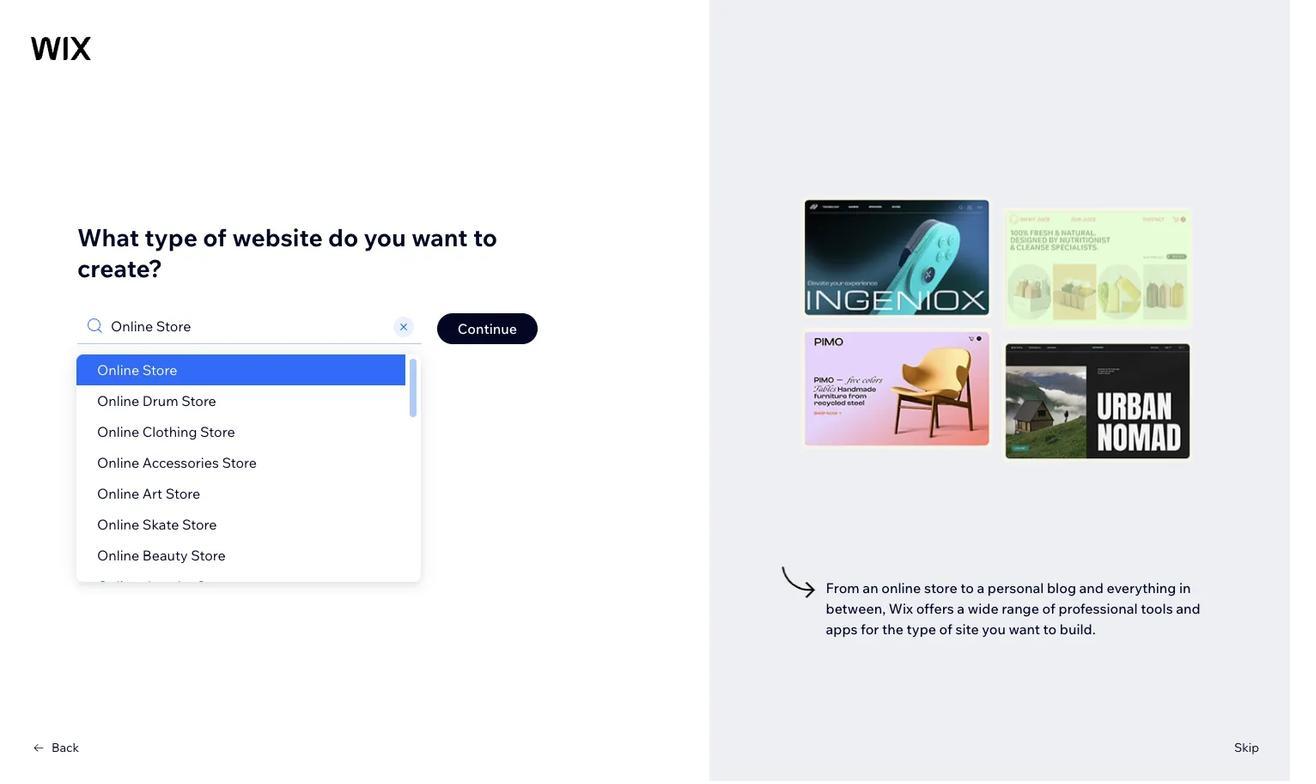 Task type: locate. For each thing, give the bounding box(es) containing it.
store right jewelry at bottom
[[197, 578, 232, 595]]

what type of website do you want to create?
[[77, 222, 498, 283]]

and down in
[[1177, 600, 1201, 617]]

0 vertical spatial and
[[1080, 580, 1104, 597]]

of down blog
[[1043, 600, 1056, 617]]

0 horizontal spatial of
[[203, 222, 227, 252]]

from
[[826, 580, 860, 597]]

0 vertical spatial type
[[145, 222, 198, 252]]

online up 'online drum store'
[[97, 362, 139, 379]]

1 vertical spatial a
[[958, 600, 965, 617]]

7 online from the top
[[97, 547, 139, 565]]

online left beauty
[[97, 547, 139, 565]]

online for online skate store
[[97, 516, 139, 534]]

0 vertical spatial of
[[203, 222, 227, 252]]

1 horizontal spatial to
[[961, 580, 974, 597]]

you inside what type of website do you want to create?
[[364, 222, 406, 252]]

continue button
[[437, 314, 538, 345]]

store right "accessories" on the bottom left
[[222, 455, 257, 472]]

1 horizontal spatial want
[[1009, 621, 1041, 638]]

1 horizontal spatial a
[[977, 580, 985, 597]]

2 vertical spatial to
[[1044, 621, 1057, 638]]

in
[[1180, 580, 1191, 597]]

of inside what type of website do you want to create?
[[203, 222, 227, 252]]

to
[[473, 222, 498, 252], [961, 580, 974, 597], [1044, 621, 1057, 638]]

online down online store at the top of the page
[[97, 393, 139, 410]]

a up site
[[958, 600, 965, 617]]

3 online from the top
[[97, 424, 139, 441]]

build.
[[1060, 621, 1096, 638]]

1 horizontal spatial type
[[907, 621, 937, 638]]

1 vertical spatial type
[[907, 621, 937, 638]]

you down wide
[[982, 621, 1006, 638]]

for
[[861, 621, 879, 638]]

skip
[[1235, 741, 1260, 756]]

online up "online art store"
[[97, 455, 139, 472]]

1 horizontal spatial of
[[940, 621, 953, 638]]

store right beauty
[[191, 547, 226, 565]]

0 horizontal spatial and
[[1080, 580, 1104, 597]]

back button
[[31, 741, 79, 756]]

drum
[[142, 393, 178, 410]]

0 horizontal spatial want
[[412, 222, 468, 252]]

online inside option
[[97, 362, 139, 379]]

online accessories store
[[97, 455, 257, 472]]

online for online store
[[97, 362, 139, 379]]

back
[[52, 741, 79, 756]]

6 online from the top
[[97, 516, 139, 534]]

range
[[1002, 600, 1040, 617]]

you right do
[[364, 222, 406, 252]]

Search for your business or site type field
[[106, 309, 391, 344]]

2 online from the top
[[97, 393, 139, 410]]

art
[[142, 485, 163, 503]]

store
[[142, 362, 177, 379], [182, 393, 216, 410], [200, 424, 235, 441], [222, 455, 257, 472], [166, 485, 200, 503], [182, 516, 217, 534], [191, 547, 226, 565], [197, 578, 232, 595]]

and
[[1080, 580, 1104, 597], [1177, 600, 1201, 617]]

everything
[[1107, 580, 1177, 597]]

of
[[203, 222, 227, 252], [1043, 600, 1056, 617], [940, 621, 953, 638]]

1 vertical spatial want
[[1009, 621, 1041, 638]]

type
[[145, 222, 198, 252], [907, 621, 937, 638]]

online drum store
[[97, 393, 216, 410]]

online down 'online drum store'
[[97, 424, 139, 441]]

1 horizontal spatial you
[[982, 621, 1006, 638]]

want
[[412, 222, 468, 252], [1009, 621, 1041, 638]]

1 online from the top
[[97, 362, 139, 379]]

online
[[882, 580, 921, 597]]

list box
[[76, 355, 421, 602]]

store for beauty
[[191, 547, 226, 565]]

a
[[977, 580, 985, 597], [958, 600, 965, 617]]

tools
[[1141, 600, 1173, 617]]

what
[[77, 222, 139, 252]]

skip button
[[1235, 741, 1260, 756]]

a up wide
[[977, 580, 985, 597]]

wix
[[889, 600, 913, 617]]

store for drum
[[182, 393, 216, 410]]

site
[[956, 621, 979, 638]]

continue
[[458, 321, 517, 338]]

do
[[328, 222, 359, 252]]

and up professional
[[1080, 580, 1104, 597]]

1 vertical spatial you
[[982, 621, 1006, 638]]

create?
[[77, 253, 162, 283]]

online left jewelry at bottom
[[97, 578, 139, 595]]

store right clothing
[[200, 424, 235, 441]]

online clothing store
[[97, 424, 235, 441]]

0 horizontal spatial type
[[145, 222, 198, 252]]

you inside from an online store to a personal blog and everything in between, wix offers a wide range of professional tools and apps for the type of site you want to build.
[[982, 621, 1006, 638]]

store up drum
[[142, 362, 177, 379]]

0 vertical spatial to
[[473, 222, 498, 252]]

store right drum
[[182, 393, 216, 410]]

0 horizontal spatial to
[[473, 222, 498, 252]]

1 horizontal spatial and
[[1177, 600, 1201, 617]]

online
[[97, 362, 139, 379], [97, 393, 139, 410], [97, 424, 139, 441], [97, 455, 139, 472], [97, 485, 139, 503], [97, 516, 139, 534], [97, 547, 139, 565], [97, 578, 139, 595]]

8 online from the top
[[97, 578, 139, 595]]

0 vertical spatial you
[[364, 222, 406, 252]]

2 horizontal spatial to
[[1044, 621, 1057, 638]]

type up create? in the left of the page
[[145, 222, 198, 252]]

online for online beauty store
[[97, 547, 139, 565]]

5 online from the top
[[97, 485, 139, 503]]

online left the art at the bottom of the page
[[97, 485, 139, 503]]

store right the art at the bottom of the page
[[166, 485, 200, 503]]

online left the skate
[[97, 516, 139, 534]]

4 online from the top
[[97, 455, 139, 472]]

type down offers
[[907, 621, 937, 638]]

0 vertical spatial want
[[412, 222, 468, 252]]

online for online art store
[[97, 485, 139, 503]]

0 horizontal spatial you
[[364, 222, 406, 252]]

you
[[364, 222, 406, 252], [982, 621, 1006, 638]]

store
[[925, 580, 958, 597]]

the
[[883, 621, 904, 638]]

skate
[[142, 516, 179, 534]]

of left site
[[940, 621, 953, 638]]

clothing
[[142, 424, 197, 441]]

between,
[[826, 600, 886, 617]]

2 horizontal spatial of
[[1043, 600, 1056, 617]]

online jewelry store
[[97, 578, 232, 595]]

of left website
[[203, 222, 227, 252]]

store right the skate
[[182, 516, 217, 534]]

online art store
[[97, 485, 200, 503]]



Task type: describe. For each thing, give the bounding box(es) containing it.
online beauty store
[[97, 547, 226, 565]]

offers
[[917, 600, 954, 617]]

online for online clothing store
[[97, 424, 139, 441]]

online store option
[[76, 355, 405, 386]]

0 horizontal spatial a
[[958, 600, 965, 617]]

list box containing online store
[[76, 355, 421, 602]]

jewelry
[[142, 578, 194, 595]]

store inside option
[[142, 362, 177, 379]]

beauty
[[142, 547, 188, 565]]

store for accessories
[[222, 455, 257, 472]]

from an online store to a personal blog and everything in between, wix offers a wide range of professional tools and apps for the type of site you want to build.
[[826, 580, 1201, 638]]

apps
[[826, 621, 858, 638]]

1 vertical spatial of
[[1043, 600, 1056, 617]]

type inside from an online store to a personal blog and everything in between, wix offers a wide range of professional tools and apps for the type of site you want to build.
[[907, 621, 937, 638]]

type inside what type of website do you want to create?
[[145, 222, 198, 252]]

0 vertical spatial a
[[977, 580, 985, 597]]

want inside what type of website do you want to create?
[[412, 222, 468, 252]]

want inside from an online store to a personal blog and everything in between, wix offers a wide range of professional tools and apps for the type of site you want to build.
[[1009, 621, 1041, 638]]

store for skate
[[182, 516, 217, 534]]

2 vertical spatial of
[[940, 621, 953, 638]]

professional
[[1059, 600, 1138, 617]]

1 vertical spatial to
[[961, 580, 974, 597]]

wide
[[968, 600, 999, 617]]

website
[[232, 222, 323, 252]]

accessories
[[142, 455, 219, 472]]

online for online accessories store
[[97, 455, 139, 472]]

online for online drum store
[[97, 393, 139, 410]]

store for art
[[166, 485, 200, 503]]

to inside what type of website do you want to create?
[[473, 222, 498, 252]]

online store
[[97, 362, 177, 379]]

online skate store
[[97, 516, 217, 534]]

blog
[[1047, 580, 1077, 597]]

1 vertical spatial and
[[1177, 600, 1201, 617]]

store for jewelry
[[197, 578, 232, 595]]

an
[[863, 580, 879, 597]]

store for clothing
[[200, 424, 235, 441]]

personal
[[988, 580, 1044, 597]]

online for online jewelry store
[[97, 578, 139, 595]]



Task type: vqa. For each thing, say whether or not it's contained in the screenshot.
Business phone number phone field
no



